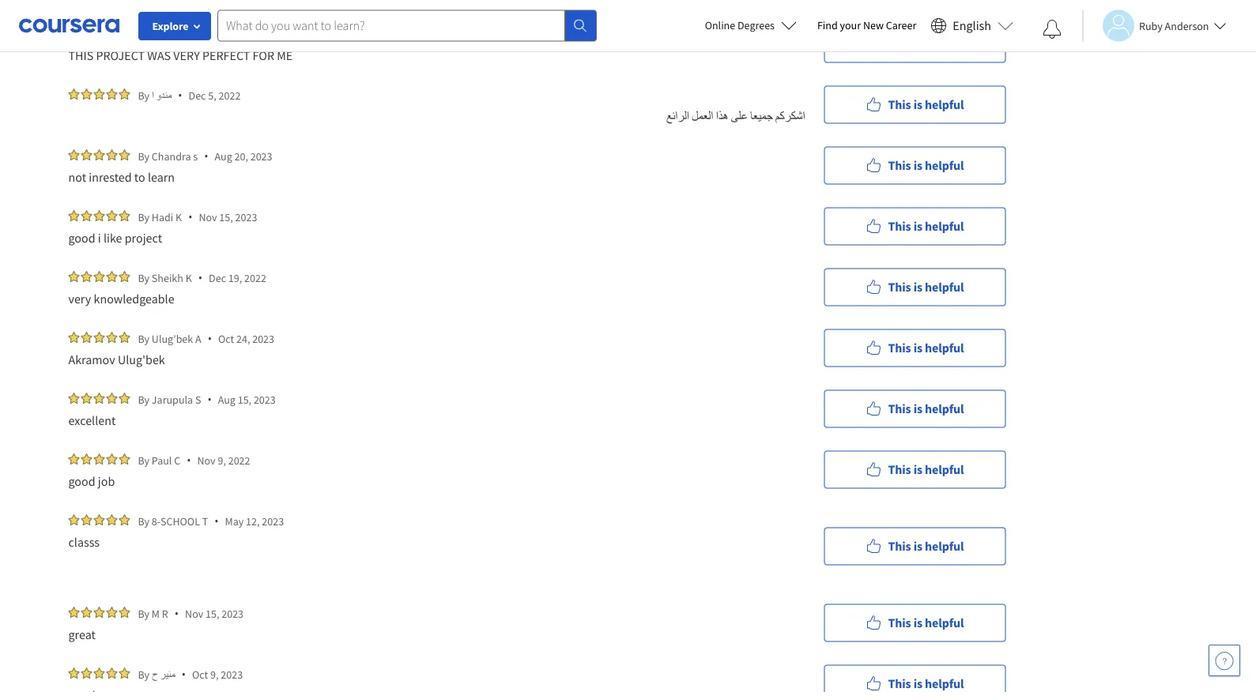 Task type: vqa. For each thing, say whether or not it's contained in the screenshot.
9, within the BY PAUL C • NOV 9, 2022
yes



Task type: locate. For each thing, give the bounding box(es) containing it.
11 by from the top
[[138, 668, 150, 682]]

2023 right s
[[254, 393, 276, 407]]

3 helpful from the top
[[925, 158, 965, 174]]

by
[[138, 27, 150, 42], [138, 88, 150, 102], [138, 149, 150, 163], [138, 210, 150, 224], [138, 271, 150, 285], [138, 332, 150, 346], [138, 393, 150, 407], [138, 454, 150, 468], [138, 514, 150, 529], [138, 607, 150, 621], [138, 668, 150, 682]]

for
[[253, 47, 274, 63]]

chandra
[[152, 149, 191, 163]]

by up to
[[138, 149, 150, 163]]

by left the 8-
[[138, 514, 150, 529]]

was
[[147, 47, 171, 63]]

2022 for good job
[[228, 454, 250, 468]]

2 this is helpful from the top
[[888, 97, 965, 113]]

4 by from the top
[[138, 210, 150, 224]]

by inside 'by barkat a m c a • dec 21, 2022'
[[138, 27, 150, 42]]

2023 inside by 8-school t • may 12, 2023
[[262, 514, 284, 529]]

aug inside by chandra s • aug 20, 2023
[[215, 149, 232, 163]]

by inside the by hadi k • nov 15, 2023
[[138, 210, 150, 224]]

1 vertical spatial dec
[[189, 88, 206, 102]]

10 this is helpful from the top
[[888, 616, 965, 632]]

k inside the by sheikh k • dec 19, 2022
[[186, 271, 192, 285]]

dec left 19,
[[209, 271, 226, 285]]

dec
[[235, 27, 252, 42], [189, 88, 206, 102], [209, 271, 226, 285]]

2022 inside the by sheikh k • dec 19, 2022
[[244, 271, 266, 285]]

a inside by ulug'bek a • oct 24, 2023
[[195, 332, 201, 346]]

2023 right r
[[222, 607, 244, 621]]

6 is from the top
[[914, 340, 923, 356]]

aug
[[215, 149, 232, 163], [218, 393, 236, 407]]

aug right s
[[218, 393, 236, 407]]

by left the 'm'
[[138, 607, 150, 621]]

barkat
[[152, 27, 182, 42]]

9 helpful from the top
[[925, 539, 965, 555]]

10 helpful from the top
[[925, 616, 965, 632]]

2 vertical spatial nov
[[185, 607, 203, 621]]

3 by from the top
[[138, 149, 150, 163]]

4 helpful from the top
[[925, 219, 965, 234]]

7 this is helpful from the top
[[888, 401, 965, 417]]

2023 inside "by m r • nov 15, 2023"
[[222, 607, 244, 621]]

1 by from the top
[[138, 27, 150, 42]]

dec left the 5,
[[189, 88, 206, 102]]

على
[[731, 108, 748, 124]]

this is helpful for excellent
[[888, 401, 965, 417]]

by left paul
[[138, 454, 150, 468]]

• for great
[[175, 607, 179, 622]]

1 vertical spatial k
[[186, 271, 192, 285]]

2022 right the 5,
[[219, 88, 241, 102]]

s
[[193, 149, 198, 163]]

2023 inside by chandra s • aug 20, 2023
[[250, 149, 272, 163]]

0 vertical spatial nov
[[199, 210, 217, 224]]

1 good from the top
[[68, 230, 95, 246]]

1 vertical spatial 9,
[[210, 668, 219, 682]]

job
[[98, 474, 115, 490]]

5 this is helpful button from the top
[[824, 269, 1006, 306]]

10 this from the top
[[888, 616, 912, 632]]

2022 up may
[[228, 454, 250, 468]]

1 vertical spatial good
[[68, 474, 95, 490]]

1 vertical spatial a
[[195, 332, 201, 346]]

2023
[[250, 149, 272, 163], [235, 210, 257, 224], [252, 332, 274, 346], [254, 393, 276, 407], [262, 514, 284, 529], [222, 607, 244, 621], [221, 668, 243, 682]]

2022 inside by paul c • nov 9, 2022
[[228, 454, 250, 468]]

by inside by مندو ا • dec 5, 2022
[[138, 88, 150, 102]]

ruby anderson
[[1140, 19, 1210, 33]]

by inside by 8-school t • may 12, 2023
[[138, 514, 150, 529]]

this is helpful for classs
[[888, 539, 965, 555]]

6 this from the top
[[888, 340, 912, 356]]

by up knowledgeable
[[138, 271, 150, 285]]

ulug'bek right akramov
[[118, 352, 165, 368]]

0 horizontal spatial oct
[[192, 668, 208, 682]]

perfect
[[202, 47, 250, 63]]

1 vertical spatial 15,
[[238, 393, 252, 407]]

6 this is helpful button from the top
[[824, 329, 1006, 367]]

2023 right منير
[[221, 668, 243, 682]]

this for good job
[[888, 462, 912, 478]]

7 this is helpful button from the top
[[824, 390, 1006, 428]]

8 this from the top
[[888, 462, 912, 478]]

by m r • nov 15, 2023
[[138, 607, 244, 622]]

2022 for very knowledgeable
[[244, 271, 266, 285]]

c left a
[[204, 27, 210, 42]]

0 horizontal spatial dec
[[189, 88, 206, 102]]

0 vertical spatial c
[[204, 27, 210, 42]]

3 this is helpful button from the top
[[824, 147, 1006, 185]]

0 vertical spatial 9,
[[218, 454, 226, 468]]

ا
[[152, 88, 154, 102]]

2023 for not inrested to learn
[[250, 149, 272, 163]]

2 good from the top
[[68, 474, 95, 490]]

2023 for akramov ulug'bek
[[252, 332, 274, 346]]

• for good i like project
[[188, 210, 193, 225]]

dec for very knowledgeable
[[209, 271, 226, 285]]

by left barkat
[[138, 27, 150, 42]]

• for not inrested to learn
[[204, 149, 208, 164]]

is
[[914, 36, 923, 52], [914, 97, 923, 113], [914, 158, 923, 174], [914, 219, 923, 234], [914, 280, 923, 295], [914, 340, 923, 356], [914, 401, 923, 417], [914, 462, 923, 478], [914, 539, 923, 555], [914, 616, 923, 632], [914, 677, 923, 692]]

this for great
[[888, 616, 912, 632]]

7 helpful from the top
[[925, 401, 965, 417]]

ulug'bek down knowledgeable
[[152, 332, 193, 346]]

15, inside the by hadi k • nov 15, 2023
[[219, 210, 233, 224]]

by inside "by m r • nov 15, 2023"
[[138, 607, 150, 621]]

الرائع
[[667, 108, 689, 124]]

great
[[68, 627, 96, 643]]

5,
[[208, 88, 216, 102]]

k for very knowledgeable
[[186, 271, 192, 285]]

9 this is helpful from the top
[[888, 539, 965, 555]]

5 is from the top
[[914, 280, 923, 295]]

this is helpful for good i like project
[[888, 219, 965, 234]]

this is helpful for اشكركم جميعا على هذا العمل الرائع
[[888, 97, 965, 113]]

11 this is helpful from the top
[[888, 677, 965, 692]]

2022 for اشكركم جميعا على هذا العمل الرائع
[[219, 88, 241, 102]]

nov inside by paul c • nov 9, 2022
[[197, 454, 216, 468]]

3 this is helpful from the top
[[888, 158, 965, 174]]

15, right s
[[238, 393, 252, 407]]

0 horizontal spatial a
[[184, 27, 190, 42]]

0 horizontal spatial c
[[174, 454, 181, 468]]

1 this is helpful button from the top
[[824, 25, 1006, 63]]

good left the "i"
[[68, 230, 95, 246]]

15, for great
[[206, 607, 219, 621]]

0 vertical spatial aug
[[215, 149, 232, 163]]

career
[[886, 18, 917, 32]]

by for this project was very perfect for me
[[138, 27, 150, 42]]

ulug'bek
[[152, 332, 193, 346], [118, 352, 165, 368]]

classs
[[68, 535, 100, 550]]

to
[[134, 169, 145, 185]]

6 this is helpful from the top
[[888, 340, 965, 356]]

6 by from the top
[[138, 332, 150, 346]]

your
[[840, 18, 861, 32]]

k inside the by hadi k • nov 15, 2023
[[176, 210, 182, 224]]

nov inside the by hadi k • nov 15, 2023
[[199, 210, 217, 224]]

by inside by chandra s • aug 20, 2023
[[138, 149, 150, 163]]

a
[[213, 27, 218, 42]]

show notifications image
[[1043, 20, 1062, 39]]

6 helpful from the top
[[925, 340, 965, 356]]

1 vertical spatial aug
[[218, 393, 236, 407]]

oct inside by ulug'bek a • oct 24, 2023
[[218, 332, 234, 346]]

2 this from the top
[[888, 97, 912, 113]]

2 horizontal spatial dec
[[235, 27, 252, 42]]

very knowledgeable
[[68, 291, 174, 307]]

None search field
[[217, 10, 597, 42]]

aug for not inrested to learn
[[215, 149, 232, 163]]

8 this is helpful button from the top
[[824, 451, 1006, 489]]

• for very knowledgeable
[[198, 270, 203, 286]]

helpful
[[925, 36, 965, 52], [925, 97, 965, 113], [925, 158, 965, 174], [925, 219, 965, 234], [925, 280, 965, 295], [925, 340, 965, 356], [925, 401, 965, 417], [925, 462, 965, 478], [925, 539, 965, 555], [925, 616, 965, 632], [925, 677, 965, 692]]

nov
[[199, 210, 217, 224], [197, 454, 216, 468], [185, 607, 203, 621]]

5 helpful from the top
[[925, 280, 965, 295]]

2023 inside the by hadi k • nov 15, 2023
[[235, 210, 257, 224]]

k
[[176, 210, 182, 224], [186, 271, 192, 285]]

3 this from the top
[[888, 158, 912, 174]]

15, for good i like project
[[219, 210, 233, 224]]

1 horizontal spatial dec
[[209, 271, 226, 285]]

2023 right 24,
[[252, 332, 274, 346]]

0 vertical spatial ulug'bek
[[152, 332, 193, 346]]

2 helpful from the top
[[925, 97, 965, 113]]

1 vertical spatial c
[[174, 454, 181, 468]]

2022 right 19,
[[244, 271, 266, 285]]

0 vertical spatial oct
[[218, 332, 234, 346]]

c right paul
[[174, 454, 181, 468]]

8 by from the top
[[138, 454, 150, 468]]

helpful for good i like project
[[925, 219, 965, 234]]

7 is from the top
[[914, 401, 923, 417]]

•
[[225, 27, 229, 42], [178, 88, 182, 103], [204, 149, 208, 164], [188, 210, 193, 225], [198, 270, 203, 286], [208, 331, 212, 346], [208, 392, 212, 407], [187, 453, 191, 468], [215, 514, 219, 529], [175, 607, 179, 622], [182, 668, 186, 683]]

8 this is helpful from the top
[[888, 462, 965, 478]]

0 vertical spatial k
[[176, 210, 182, 224]]

dec inside by مندو ا • dec 5, 2022
[[189, 88, 206, 102]]

m
[[193, 27, 202, 42]]

oct inside the 'by منير ح • oct 9, 2023'
[[192, 668, 208, 682]]

this is helpful
[[888, 36, 965, 52], [888, 97, 965, 113], [888, 158, 965, 174], [888, 219, 965, 234], [888, 280, 965, 295], [888, 340, 965, 356], [888, 401, 965, 417], [888, 462, 965, 478], [888, 539, 965, 555], [888, 616, 965, 632], [888, 677, 965, 692]]

1 is from the top
[[914, 36, 923, 52]]

0 vertical spatial 15,
[[219, 210, 233, 224]]

oct
[[218, 332, 234, 346], [192, 668, 208, 682]]

k right hadi
[[176, 210, 182, 224]]

not
[[68, 169, 86, 185]]

a inside 'by barkat a m c a • dec 21, 2022'
[[184, 27, 190, 42]]

1 vertical spatial nov
[[197, 454, 216, 468]]

2023 inside by ulug'bek a • oct 24, 2023
[[252, 332, 274, 346]]

coursera image
[[19, 13, 119, 38]]

help center image
[[1216, 652, 1235, 671]]

find
[[818, 18, 838, 32]]

by up "akramov ulug'bek" on the bottom of the page
[[138, 332, 150, 346]]

10 by from the top
[[138, 607, 150, 621]]

nov right paul
[[197, 454, 216, 468]]

5 this is helpful from the top
[[888, 280, 965, 295]]

helpful for not inrested to learn
[[925, 158, 965, 174]]

by left ح
[[138, 668, 150, 682]]

2 vertical spatial 15,
[[206, 607, 219, 621]]

by left hadi
[[138, 210, 150, 224]]

9 this from the top
[[888, 539, 912, 555]]

8 helpful from the top
[[925, 462, 965, 478]]

10 is from the top
[[914, 616, 923, 632]]

is for excellent
[[914, 401, 923, 417]]

by left ا
[[138, 88, 150, 102]]

15, inside "by m r • nov 15, 2023"
[[206, 607, 219, 621]]

8-
[[152, 514, 161, 529]]

good for good job
[[68, 474, 95, 490]]

dec left 21, on the left top
[[235, 27, 252, 42]]

nov for i
[[199, 210, 217, 224]]

ulug'bek inside by ulug'bek a • oct 24, 2023
[[152, 332, 193, 346]]

1 vertical spatial ulug'bek
[[118, 352, 165, 368]]

4 this is helpful from the top
[[888, 219, 965, 234]]

9, right paul
[[218, 454, 226, 468]]

• for excellent
[[208, 392, 212, 407]]

5 this from the top
[[888, 280, 912, 295]]

by for not inrested to learn
[[138, 149, 150, 163]]

this
[[888, 36, 912, 52], [888, 97, 912, 113], [888, 158, 912, 174], [888, 219, 912, 234], [888, 280, 912, 295], [888, 340, 912, 356], [888, 401, 912, 417], [888, 462, 912, 478], [888, 539, 912, 555], [888, 616, 912, 632], [888, 677, 912, 692]]

7 this from the top
[[888, 401, 912, 417]]

by left jarupula
[[138, 393, 150, 407]]

good
[[68, 230, 95, 246], [68, 474, 95, 490]]

0 horizontal spatial k
[[176, 210, 182, 224]]

2 is from the top
[[914, 97, 923, 113]]

2022 inside by مندو ا • dec 5, 2022
[[219, 88, 241, 102]]

1 vertical spatial oct
[[192, 668, 208, 682]]

nov right hadi
[[199, 210, 217, 224]]

9, inside by paul c • nov 9, 2022
[[218, 454, 226, 468]]

2023 down 20,
[[235, 210, 257, 224]]

7 by from the top
[[138, 393, 150, 407]]

helpful for classs
[[925, 539, 965, 555]]

9 is from the top
[[914, 539, 923, 555]]

ح
[[152, 668, 158, 682]]

ruby anderson button
[[1083, 10, 1227, 42]]

oct left 24,
[[218, 332, 234, 346]]

1 horizontal spatial k
[[186, 271, 192, 285]]

2023 right 12,
[[262, 514, 284, 529]]

project
[[96, 47, 145, 63]]

1 horizontal spatial oct
[[218, 332, 234, 346]]

filled star image
[[106, 28, 117, 39], [119, 28, 130, 39], [81, 89, 92, 100], [94, 89, 105, 100], [106, 89, 117, 100], [68, 149, 79, 161], [94, 149, 105, 161], [106, 149, 117, 161], [68, 210, 79, 221], [81, 210, 92, 221], [94, 210, 105, 221], [106, 210, 117, 221], [119, 210, 130, 221], [68, 271, 79, 282], [94, 271, 105, 282], [68, 332, 79, 343], [119, 332, 130, 343], [94, 393, 105, 404], [106, 393, 117, 404], [106, 454, 117, 465], [119, 454, 130, 465], [68, 515, 79, 526], [81, 515, 92, 526], [94, 515, 105, 526], [119, 607, 130, 618], [94, 668, 105, 679], [119, 668, 130, 679]]

15,
[[219, 210, 233, 224], [238, 393, 252, 407], [206, 607, 219, 621]]

a left m
[[184, 27, 190, 42]]

filled star image
[[68, 28, 79, 39], [81, 28, 92, 39], [94, 28, 105, 39], [68, 89, 79, 100], [119, 89, 130, 100], [81, 149, 92, 161], [119, 149, 130, 161], [81, 271, 92, 282], [106, 271, 117, 282], [119, 271, 130, 282], [81, 332, 92, 343], [94, 332, 105, 343], [106, 332, 117, 343], [68, 393, 79, 404], [81, 393, 92, 404], [119, 393, 130, 404], [68, 454, 79, 465], [81, 454, 92, 465], [94, 454, 105, 465], [106, 515, 117, 526], [119, 515, 130, 526], [68, 607, 79, 618], [81, 607, 92, 618], [94, 607, 105, 618], [106, 607, 117, 618], [68, 668, 79, 679], [81, 668, 92, 679], [106, 668, 117, 679]]

me
[[277, 47, 293, 63]]

8 is from the top
[[914, 462, 923, 478]]

4 is from the top
[[914, 219, 923, 234]]

3 is from the top
[[914, 158, 923, 174]]

good left job
[[68, 474, 95, 490]]

this is helpful button for very knowledgeable
[[824, 269, 1006, 306]]

this for good i like project
[[888, 219, 912, 234]]

is for اشكركم جميعا على هذا العمل الرائع
[[914, 97, 923, 113]]

this is helpful for great
[[888, 616, 965, 632]]

9, inside the 'by منير ح • oct 9, 2023'
[[210, 668, 219, 682]]

2023 inside by jarupula s • aug 15, 2023
[[254, 393, 276, 407]]

2022 right 21, on the left top
[[271, 27, 293, 42]]

this is helpful button for classs
[[824, 528, 1006, 566]]

is for very knowledgeable
[[914, 280, 923, 295]]

oct right منير
[[192, 668, 208, 682]]

0 vertical spatial a
[[184, 27, 190, 42]]

10 this is helpful button from the top
[[824, 605, 1006, 643]]

very
[[68, 291, 91, 307]]

2 by from the top
[[138, 88, 150, 102]]

k right sheikh on the top of page
[[186, 271, 192, 285]]

aug inside by jarupula s • aug 15, 2023
[[218, 393, 236, 407]]

4 this from the top
[[888, 219, 912, 234]]

9 this is helpful button from the top
[[824, 528, 1006, 566]]

ulug'bek for by
[[152, 332, 193, 346]]

by inside by paul c • nov 9, 2022
[[138, 454, 150, 468]]

0 vertical spatial good
[[68, 230, 95, 246]]

2023 for excellent
[[254, 393, 276, 407]]

this is helpful button for akramov ulug'bek
[[824, 329, 1006, 367]]

a left 24,
[[195, 332, 201, 346]]

nov inside "by m r • nov 15, 2023"
[[185, 607, 203, 621]]

9 by from the top
[[138, 514, 150, 529]]

15, right r
[[206, 607, 219, 621]]

2022 inside 'by barkat a m c a • dec 21, 2022'
[[271, 27, 293, 42]]

a
[[184, 27, 190, 42], [195, 332, 201, 346]]

dec for اشكركم جميعا على هذا العمل الرائع
[[189, 88, 206, 102]]

15, inside by jarupula s • aug 15, 2023
[[238, 393, 252, 407]]

aug left 20,
[[215, 149, 232, 163]]

5 by from the top
[[138, 271, 150, 285]]

by inside by ulug'bek a • oct 24, 2023
[[138, 332, 150, 346]]

2 this is helpful button from the top
[[824, 86, 1006, 124]]

1 horizontal spatial c
[[204, 27, 210, 42]]

جميعا
[[751, 108, 773, 124]]

aug for excellent
[[218, 393, 236, 407]]

by inside the by sheikh k • dec 19, 2022
[[138, 271, 150, 285]]

this is helpful button
[[824, 25, 1006, 63], [824, 86, 1006, 124], [824, 147, 1006, 185], [824, 208, 1006, 246], [824, 269, 1006, 306], [824, 329, 1006, 367], [824, 390, 1006, 428], [824, 451, 1006, 489], [824, 528, 1006, 566], [824, 605, 1006, 643], [824, 666, 1006, 693]]

2022
[[271, 27, 293, 42], [219, 88, 241, 102], [244, 271, 266, 285], [228, 454, 250, 468]]

0 vertical spatial dec
[[235, 27, 252, 42]]

this for not inrested to learn
[[888, 158, 912, 174]]

15, up 19,
[[219, 210, 233, 224]]

منير
[[160, 668, 175, 682]]

nov right r
[[185, 607, 203, 621]]

is for great
[[914, 616, 923, 632]]

dec inside the by sheikh k • dec 19, 2022
[[209, 271, 226, 285]]

r
[[162, 607, 168, 621]]

is for akramov ulug'bek
[[914, 340, 923, 356]]

may
[[225, 514, 244, 529]]

ruby
[[1140, 19, 1163, 33]]

helpful for good job
[[925, 462, 965, 478]]

1 horizontal spatial a
[[195, 332, 201, 346]]

2 vertical spatial dec
[[209, 271, 226, 285]]

by for great
[[138, 607, 150, 621]]

9, right منير
[[210, 668, 219, 682]]

by inside by jarupula s • aug 15, 2023
[[138, 393, 150, 407]]

2023 right 20,
[[250, 149, 272, 163]]

k for good i like project
[[176, 210, 182, 224]]

1 this from the top
[[888, 36, 912, 52]]

is for not inrested to learn
[[914, 158, 923, 174]]

4 this is helpful button from the top
[[824, 208, 1006, 246]]



Task type: describe. For each thing, give the bounding box(es) containing it.
ulug'bek for akramov
[[118, 352, 165, 368]]

by منير ح • oct 9, 2023
[[138, 668, 243, 683]]

english
[[953, 18, 992, 34]]

m
[[152, 607, 160, 621]]

nov for job
[[197, 454, 216, 468]]

project
[[125, 230, 162, 246]]

this for classs
[[888, 539, 912, 555]]

learn
[[148, 169, 175, 185]]

explore
[[152, 19, 189, 33]]

What do you want to learn? text field
[[217, 10, 565, 42]]

dec inside 'by barkat a m c a • dec 21, 2022'
[[235, 27, 252, 42]]

2023 for great
[[222, 607, 244, 621]]

by for excellent
[[138, 393, 150, 407]]

sheikh
[[152, 271, 183, 285]]

• for اشكركم جميعا على هذا العمل الرائع
[[178, 88, 182, 103]]

not inrested to learn
[[68, 169, 175, 185]]

1 helpful from the top
[[925, 36, 965, 52]]

this is helpful button for great
[[824, 605, 1006, 643]]

knowledgeable
[[94, 291, 174, 307]]

15, for excellent
[[238, 393, 252, 407]]

by for akramov ulug'bek
[[138, 332, 150, 346]]

find your new career link
[[810, 16, 925, 36]]

oct for by ulug'bek a • oct 24, 2023
[[218, 332, 234, 346]]

by jarupula s • aug 15, 2023
[[138, 392, 276, 407]]

اشكركم
[[776, 108, 806, 124]]

like
[[104, 230, 122, 246]]

good i like project
[[68, 230, 162, 246]]

by sheikh k • dec 19, 2022
[[138, 270, 266, 286]]

this for excellent
[[888, 401, 912, 417]]

this is helpful button for اشكركم جميعا على هذا العمل الرائع
[[824, 86, 1006, 124]]

a for ulug'bek
[[195, 332, 201, 346]]

helpful for excellent
[[925, 401, 965, 417]]

new
[[864, 18, 884, 32]]

this is helpful for very knowledgeable
[[888, 280, 965, 295]]

good job
[[68, 474, 115, 490]]

excellent
[[68, 413, 116, 429]]

is for classs
[[914, 539, 923, 555]]

this for very knowledgeable
[[888, 280, 912, 295]]

helpful for very knowledgeable
[[925, 280, 965, 295]]

11 this is helpful button from the top
[[824, 666, 1006, 693]]

by paul c • nov 9, 2022
[[138, 453, 250, 468]]

21,
[[255, 27, 268, 42]]

24,
[[236, 332, 250, 346]]

this is helpful for good job
[[888, 462, 965, 478]]

by for classs
[[138, 514, 150, 529]]

online degrees button
[[693, 8, 810, 43]]

this is helpful button for good i like project
[[824, 208, 1006, 246]]

2023 inside the 'by منير ح • oct 9, 2023'
[[221, 668, 243, 682]]

• for good job
[[187, 453, 191, 468]]

i
[[98, 230, 101, 246]]

find your new career
[[818, 18, 917, 32]]

19,
[[228, 271, 242, 285]]

11 helpful from the top
[[925, 677, 965, 692]]

paul
[[152, 454, 172, 468]]

9, for by paul c • nov 9, 2022
[[218, 454, 226, 468]]

this project was very perfect for me
[[68, 47, 293, 63]]

this is helpful button for not inrested to learn
[[824, 147, 1006, 185]]

helpful for اشكركم جميعا على هذا العمل الرائع
[[925, 97, 965, 113]]

online degrees
[[705, 18, 775, 32]]

akramov
[[68, 352, 115, 368]]

is for good i like project
[[914, 219, 923, 234]]

this is helpful button for good job
[[824, 451, 1006, 489]]

school
[[161, 514, 200, 529]]

by for good job
[[138, 454, 150, 468]]

this for akramov ulug'bek
[[888, 340, 912, 356]]

good for good i like project
[[68, 230, 95, 246]]

by ulug'bek a • oct 24, 2023
[[138, 331, 274, 346]]

this for اشكركم جميعا على هذا العمل الرائع
[[888, 97, 912, 113]]

a for project
[[184, 27, 190, 42]]

by hadi k • nov 15, 2023
[[138, 210, 257, 225]]

hadi
[[152, 210, 173, 224]]

by for very knowledgeable
[[138, 271, 150, 285]]

by inside the 'by منير ح • oct 9, 2023'
[[138, 668, 150, 682]]

by 8-school t • may 12, 2023
[[138, 514, 284, 529]]

this is helpful for not inrested to learn
[[888, 158, 965, 174]]

t
[[202, 514, 208, 529]]

by مندو ا • dec 5, 2022
[[138, 88, 241, 103]]

12,
[[246, 514, 260, 529]]

اشكركم جميعا على هذا العمل الرائع
[[667, 108, 806, 124]]

11 this from the top
[[888, 677, 912, 692]]

inrested
[[89, 169, 132, 185]]

jarupula
[[152, 393, 193, 407]]

c inside by paul c • nov 9, 2022
[[174, 454, 181, 468]]

oct for by منير ح • oct 9, 2023
[[192, 668, 208, 682]]

by for اشكركم جميعا على هذا العمل الرائع
[[138, 88, 150, 102]]

helpful for great
[[925, 616, 965, 632]]

very
[[173, 47, 200, 63]]

helpful for akramov ulug'bek
[[925, 340, 965, 356]]

العمل
[[692, 108, 714, 124]]

english button
[[925, 0, 1020, 51]]

• for akramov ulug'bek
[[208, 331, 212, 346]]

هذا
[[716, 108, 729, 124]]

2023 for good i like project
[[235, 210, 257, 224]]

11 is from the top
[[914, 677, 923, 692]]

9, for by منير ح • oct 9, 2023
[[210, 668, 219, 682]]

this is helpful for akramov ulug'bek
[[888, 340, 965, 356]]

by barkat a m c a • dec 21, 2022
[[138, 27, 293, 42]]

مندو
[[156, 88, 172, 102]]

this is helpful button for this project was very perfect for me
[[824, 25, 1006, 63]]

by for good i like project
[[138, 210, 150, 224]]

explore button
[[138, 12, 211, 40]]

anderson
[[1165, 19, 1210, 33]]

akramov ulug'bek
[[68, 352, 165, 368]]

online
[[705, 18, 736, 32]]

is for good job
[[914, 462, 923, 478]]

1 this is helpful from the top
[[888, 36, 965, 52]]

degrees
[[738, 18, 775, 32]]

by chandra s • aug 20, 2023
[[138, 149, 272, 164]]

this is helpful button for excellent
[[824, 390, 1006, 428]]

this
[[68, 47, 94, 63]]

20,
[[234, 149, 248, 163]]

s
[[195, 393, 201, 407]]

c inside 'by barkat a m c a • dec 21, 2022'
[[204, 27, 210, 42]]



